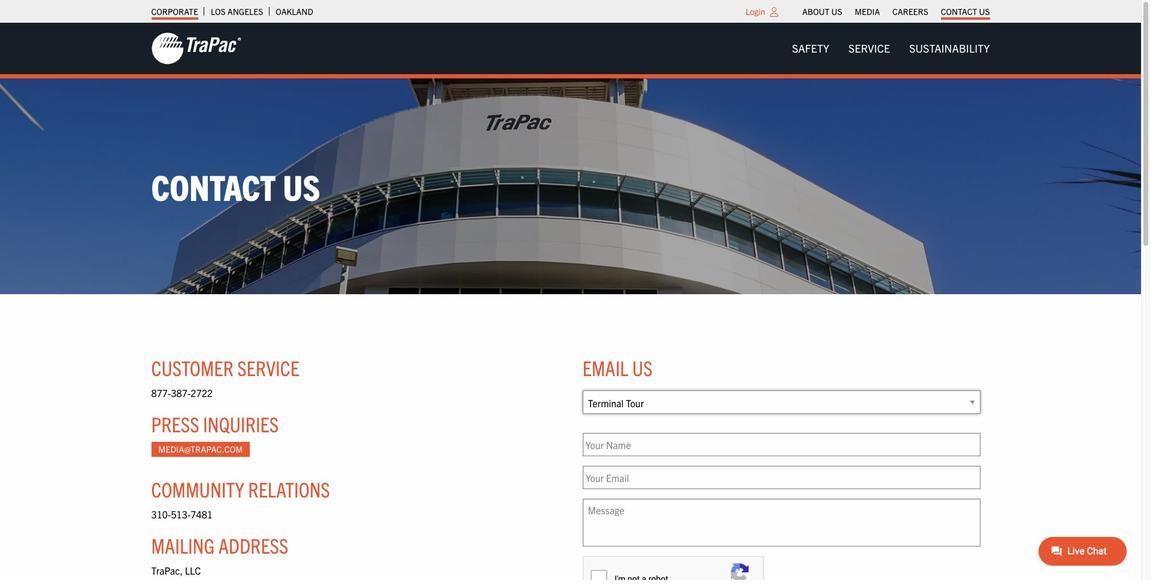 Task type: locate. For each thing, give the bounding box(es) containing it.
1 horizontal spatial contact us
[[941, 6, 990, 17]]

310-513-7481
[[151, 509, 213, 521]]

angeles
[[228, 6, 263, 17]]

513-
[[171, 509, 191, 521]]

service link
[[839, 36, 900, 61]]

about us link
[[802, 3, 842, 20]]

Your Email text field
[[582, 467, 980, 490]]

contact us inside menu bar
[[941, 6, 990, 17]]

1 horizontal spatial contact
[[941, 6, 977, 17]]

us
[[831, 6, 842, 17], [979, 6, 990, 17], [283, 164, 320, 208], [632, 355, 652, 381]]

menu bar
[[796, 3, 996, 20], [782, 36, 999, 61]]

Your Name text field
[[582, 434, 980, 457]]

menu bar containing about us
[[796, 3, 996, 20]]

trapac,
[[151, 566, 183, 577]]

0 vertical spatial service
[[848, 41, 890, 55]]

contact
[[941, 6, 977, 17], [151, 164, 276, 208]]

menu bar down careers
[[782, 36, 999, 61]]

safety link
[[782, 36, 839, 61]]

1 vertical spatial contact
[[151, 164, 276, 208]]

contact inside menu bar
[[941, 6, 977, 17]]

corporate image
[[151, 32, 241, 65]]

menu bar up service link
[[796, 3, 996, 20]]

trapac, llc
[[151, 566, 201, 577]]

customer service
[[151, 355, 299, 381]]

1 vertical spatial service
[[237, 355, 299, 381]]

310-
[[151, 509, 171, 521]]

1 horizontal spatial service
[[848, 41, 890, 55]]

careers link
[[892, 3, 928, 20]]

service inside menu bar
[[848, 41, 890, 55]]

877-
[[151, 388, 171, 400]]

login
[[746, 6, 765, 17]]

0 horizontal spatial service
[[237, 355, 299, 381]]

media@trapac.com link
[[151, 443, 250, 458]]

los angeles link
[[211, 3, 263, 20]]

email
[[582, 355, 628, 381]]

careers
[[892, 6, 928, 17]]

1 vertical spatial menu bar
[[782, 36, 999, 61]]

0 vertical spatial contact
[[941, 6, 977, 17]]

relations
[[248, 477, 330, 503]]

1 vertical spatial contact us
[[151, 164, 320, 208]]

media@trapac.com
[[158, 445, 243, 455]]

menu bar containing safety
[[782, 36, 999, 61]]

oakland
[[276, 6, 313, 17]]

0 vertical spatial contact us
[[941, 6, 990, 17]]

service
[[848, 41, 890, 55], [237, 355, 299, 381]]

0 vertical spatial menu bar
[[796, 3, 996, 20]]

0 horizontal spatial contact
[[151, 164, 276, 208]]

7481
[[191, 509, 213, 521]]

inquiries
[[203, 411, 279, 437]]

contact us
[[941, 6, 990, 17], [151, 164, 320, 208]]

about us
[[802, 6, 842, 17]]



Task type: vqa. For each thing, say whether or not it's contained in the screenshot.
advance
no



Task type: describe. For each thing, give the bounding box(es) containing it.
877-387-2722
[[151, 388, 213, 400]]

Message text field
[[582, 500, 980, 548]]

corporate link
[[151, 3, 198, 20]]

media
[[855, 6, 880, 17]]

mailing address
[[151, 533, 288, 559]]

387-
[[171, 388, 191, 400]]

sustainability
[[909, 41, 990, 55]]

press inquiries
[[151, 411, 279, 437]]

address
[[218, 533, 288, 559]]

customer
[[151, 355, 233, 381]]

2722
[[191, 388, 213, 400]]

email us
[[582, 355, 652, 381]]

mailing
[[151, 533, 215, 559]]

corporate
[[151, 6, 198, 17]]

community
[[151, 477, 244, 503]]

light image
[[770, 7, 778, 17]]

sustainability link
[[900, 36, 999, 61]]

los angeles
[[211, 6, 263, 17]]

media link
[[855, 3, 880, 20]]

safety
[[792, 41, 829, 55]]

oakland link
[[276, 3, 313, 20]]

llc
[[185, 566, 201, 577]]

contact us link
[[941, 3, 990, 20]]

login link
[[746, 6, 765, 17]]

los
[[211, 6, 226, 17]]

about
[[802, 6, 829, 17]]

press
[[151, 411, 199, 437]]

community relations
[[151, 477, 330, 503]]

0 horizontal spatial contact us
[[151, 164, 320, 208]]



